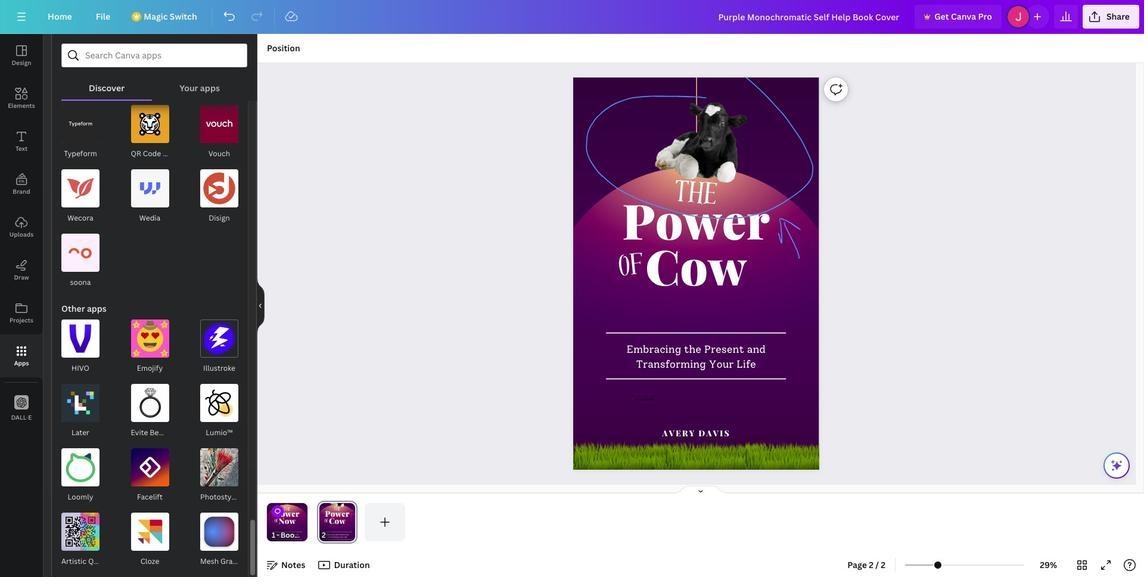 Task type: locate. For each thing, give the bounding box(es) containing it.
1 horizontal spatial life
[[737, 358, 757, 371]]

embracing
[[627, 343, 682, 356], [276, 534, 285, 536]]

2
[[870, 559, 874, 571], [882, 559, 886, 571]]

1 vertical spatial power
[[275, 508, 300, 519]]

1 vertical spatial apps
[[87, 303, 107, 314]]

lumio™
[[206, 428, 233, 438]]

apps inside the your apps button
[[200, 82, 220, 94]]

0 vertical spatial your
[[180, 82, 198, 94]]

cloze
[[141, 556, 159, 567]]

life
[[737, 358, 757, 371], [294, 536, 297, 538]]

design
[[12, 58, 31, 67]]

/
[[876, 559, 880, 571]]

0 vertical spatial life
[[737, 358, 757, 371]]

draw
[[14, 273, 29, 281]]

0 horizontal spatial 2
[[870, 559, 874, 571]]

and
[[748, 343, 766, 356], [296, 534, 299, 536]]

pro
[[979, 11, 993, 22]]

avery
[[663, 428, 696, 438]]

1 horizontal spatial of
[[618, 242, 647, 294]]

disign
[[209, 213, 230, 223]]

1 horizontal spatial transforming
[[637, 358, 707, 371]]

1 vertical spatial qr
[[88, 556, 99, 567]]

gradient
[[221, 556, 251, 567]]

apps
[[200, 82, 220, 94], [87, 303, 107, 314]]

projects button
[[0, 292, 43, 335]]

2 left "/"
[[870, 559, 874, 571]]

0 vertical spatial power
[[623, 187, 771, 252]]

qr left code
[[131, 148, 141, 159]]

page 2 / 2
[[848, 559, 886, 571]]

29%
[[1041, 559, 1058, 571]]

photostylist
[[200, 492, 242, 502]]

your
[[180, 82, 198, 94], [710, 358, 734, 371], [290, 536, 294, 538]]

0 horizontal spatial present
[[289, 534, 295, 536]]

0 horizontal spatial apps
[[87, 303, 107, 314]]

code
[[143, 148, 161, 159]]

magic
[[144, 11, 168, 22]]

discover button
[[61, 67, 152, 100]]

home
[[48, 11, 72, 22]]

present
[[705, 343, 745, 356], [289, 534, 295, 536]]

0 vertical spatial apps
[[200, 82, 220, 94]]

transforming down now
[[278, 536, 289, 538]]

1 vertical spatial transforming
[[278, 536, 289, 538]]

Design title text field
[[709, 5, 911, 29]]

0 vertical spatial and
[[748, 343, 766, 356]]

1 vertical spatial of
[[274, 517, 279, 526]]

qr code generator
[[131, 148, 198, 159]]

0 horizontal spatial your
[[180, 82, 198, 94]]

soona
[[70, 277, 91, 287]]

evite
[[131, 428, 148, 438]]

0 horizontal spatial of
[[274, 517, 279, 526]]

0 vertical spatial present
[[705, 343, 745, 356]]

display
[[647, 398, 656, 401]]

1 horizontal spatial 2
[[882, 559, 886, 571]]

transforming
[[637, 358, 707, 371], [278, 536, 289, 538]]

0 horizontal spatial power
[[275, 508, 300, 519]]

of
[[618, 242, 647, 294], [274, 517, 279, 526]]

your apps
[[180, 82, 220, 94]]

1 horizontal spatial your
[[290, 536, 294, 538]]

power
[[623, 187, 771, 252], [275, 508, 300, 519]]

0 vertical spatial of
[[618, 242, 647, 294]]

typeform
[[64, 148, 97, 159]]

mesh gradient
[[200, 556, 251, 567]]

transforming up display
[[637, 358, 707, 371]]

embracing down now
[[276, 534, 285, 536]]

embracing up display
[[627, 343, 682, 356]]

artistic qr world
[[61, 556, 121, 567]]

of the
[[274, 505, 291, 526]]

text button
[[0, 120, 43, 163]]

projects
[[10, 316, 33, 324]]

loomly
[[68, 492, 93, 502]]

world
[[100, 556, 121, 567]]

1 vertical spatial present
[[289, 534, 295, 536]]

1 vertical spatial embracing
[[276, 534, 285, 536]]

0 horizontal spatial embracing
[[276, 534, 285, 536]]

of inside of the
[[274, 517, 279, 526]]

0 vertical spatial transforming
[[637, 358, 707, 371]]

1 horizontal spatial apps
[[200, 82, 220, 94]]

dm
[[636, 398, 640, 401]]

0 horizontal spatial embracing the present and transforming your life
[[276, 534, 299, 538]]

1 horizontal spatial embracing the present and transforming your life
[[627, 343, 766, 371]]

beweddy
[[150, 428, 183, 438]]

of for of the
[[274, 517, 279, 526]]

0 vertical spatial embracing
[[627, 343, 682, 356]]

cow
[[646, 233, 748, 298]]

1 vertical spatial your
[[710, 358, 734, 371]]

0 vertical spatial embracing the present and transforming your life
[[627, 343, 766, 371]]

emojify
[[137, 363, 163, 373]]

mesh
[[200, 556, 219, 567]]

2 horizontal spatial your
[[710, 358, 734, 371]]

share
[[1107, 11, 1131, 22]]

0 horizontal spatial transforming
[[278, 536, 289, 538]]

davis
[[699, 428, 731, 438]]

0 horizontal spatial and
[[296, 534, 299, 536]]

0 horizontal spatial life
[[294, 536, 297, 538]]

other
[[61, 303, 85, 314]]

qr
[[131, 148, 141, 159], [88, 556, 99, 567]]

1 horizontal spatial power
[[623, 187, 771, 252]]

qr left world
[[88, 556, 99, 567]]

page
[[848, 559, 868, 571]]

1 horizontal spatial qr
[[131, 148, 141, 159]]

embracing the present and transforming your life
[[627, 343, 766, 371], [276, 534, 299, 538]]

dm serif display
[[636, 398, 656, 401]]

power cow
[[623, 187, 771, 298]]

0 horizontal spatial qr
[[88, 556, 99, 567]]

2 right "/"
[[882, 559, 886, 571]]

the
[[673, 169, 720, 222], [685, 343, 702, 356], [284, 505, 291, 514], [285, 534, 288, 536]]

2 2 from the left
[[882, 559, 886, 571]]

hide image
[[257, 277, 265, 334]]

Page title text field
[[331, 530, 336, 541]]

file button
[[86, 5, 120, 29]]



Task type: vqa. For each thing, say whether or not it's contained in the screenshot.
Page 2 / 2
yes



Task type: describe. For each thing, give the bounding box(es) containing it.
apps for other apps
[[87, 303, 107, 314]]

dall·e
[[11, 413, 32, 421]]

main menu bar
[[0, 0, 1145, 34]]

of for of
[[618, 242, 647, 294]]

page 2 / 2 button
[[843, 556, 891, 575]]

duration
[[334, 559, 370, 571]]

magic switch
[[144, 11, 197, 22]]

uploads button
[[0, 206, 43, 249]]

vouch
[[209, 148, 230, 159]]

1 vertical spatial embracing the present and transforming your life
[[276, 534, 299, 538]]

share button
[[1083, 5, 1140, 29]]

generator
[[163, 148, 198, 159]]

file
[[96, 11, 110, 22]]

1 2 from the left
[[870, 559, 874, 571]]

other apps
[[61, 303, 107, 314]]

0 vertical spatial qr
[[131, 148, 141, 159]]

your apps button
[[152, 67, 247, 100]]

wedia
[[139, 213, 161, 223]]

brand
[[13, 187, 30, 196]]

apps
[[14, 359, 29, 367]]

notes button
[[262, 556, 310, 575]]

the inside of the
[[284, 505, 291, 514]]

discover
[[89, 82, 125, 94]]

page 2 image
[[317, 503, 358, 541]]

brand button
[[0, 163, 43, 206]]

canva assistant image
[[1110, 459, 1125, 473]]

elements
[[8, 101, 35, 110]]

power for now
[[275, 508, 300, 519]]

illustroke
[[203, 363, 236, 373]]

dall·e button
[[0, 387, 43, 430]]

text
[[15, 144, 27, 153]]

position
[[267, 42, 300, 54]]

facelift
[[137, 492, 163, 502]]

apps button
[[0, 335, 43, 377]]

notes
[[281, 559, 306, 571]]

artistic
[[61, 556, 86, 567]]

1 horizontal spatial present
[[705, 343, 745, 356]]

your inside button
[[180, 82, 198, 94]]

1 vertical spatial life
[[294, 536, 297, 538]]

position button
[[262, 39, 305, 58]]

magic switch button
[[125, 5, 207, 29]]

power now
[[275, 508, 300, 526]]

1 horizontal spatial and
[[748, 343, 766, 356]]

get canva pro
[[935, 11, 993, 22]]

apps for your apps
[[200, 82, 220, 94]]

avery davis
[[663, 428, 731, 438]]

1 vertical spatial and
[[296, 534, 299, 536]]

hivo
[[72, 363, 89, 373]]

serif
[[640, 398, 646, 401]]

design button
[[0, 34, 43, 77]]

1 horizontal spatial embracing
[[627, 343, 682, 356]]

home link
[[38, 5, 82, 29]]

now
[[279, 516, 296, 526]]

power for cow
[[623, 187, 771, 252]]

side panel tab list
[[0, 34, 43, 430]]

elements button
[[0, 77, 43, 120]]

switch
[[170, 11, 197, 22]]

get
[[935, 11, 950, 22]]

get canva pro button
[[915, 5, 1002, 29]]

duration button
[[315, 556, 375, 575]]

canva
[[952, 11, 977, 22]]

uploads
[[9, 230, 33, 239]]

29% button
[[1030, 556, 1069, 575]]

Search Canva apps search field
[[85, 44, 224, 67]]

draw button
[[0, 249, 43, 292]]

later
[[72, 428, 89, 438]]

2 vertical spatial your
[[290, 536, 294, 538]]

hide pages image
[[673, 485, 730, 495]]

wecora
[[68, 213, 93, 223]]

evite beweddy
[[131, 428, 183, 438]]



